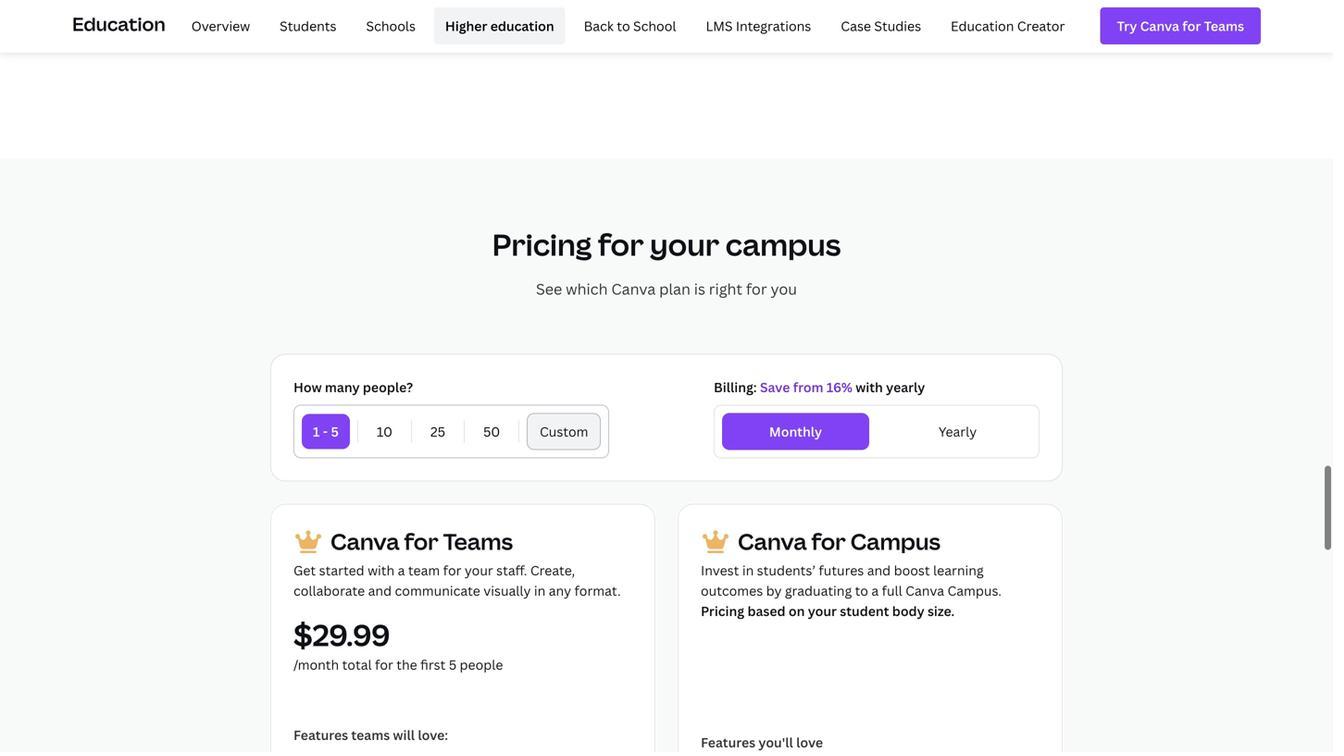 Task type: locate. For each thing, give the bounding box(es) containing it.
education creator link
[[940, 7, 1076, 44]]

schools
[[366, 17, 416, 35]]

menu bar inside education element
[[173, 7, 1076, 44]]

menu bar containing overview
[[173, 7, 1076, 44]]

students link
[[269, 7, 348, 44]]

right
[[709, 279, 742, 299]]

studies
[[874, 17, 921, 35]]

0 horizontal spatial for
[[598, 225, 644, 265]]

menu bar
[[173, 7, 1076, 44]]

education for education
[[72, 11, 165, 36]]

for up canva
[[598, 225, 644, 265]]

for
[[598, 225, 644, 265], [746, 279, 767, 299]]

for left you
[[746, 279, 767, 299]]

back to school
[[584, 17, 676, 35]]

pricing for your campus
[[492, 225, 841, 265]]

overview link
[[180, 7, 261, 44]]

integrations
[[736, 17, 811, 35]]

1 horizontal spatial education
[[951, 17, 1014, 35]]

schools link
[[355, 7, 427, 44]]

higher education
[[445, 17, 554, 35]]

education creator
[[951, 17, 1065, 35]]

lms integrations
[[706, 17, 811, 35]]

education
[[72, 11, 165, 36], [951, 17, 1014, 35]]

school
[[633, 17, 676, 35]]

lms
[[706, 17, 733, 35]]

1 horizontal spatial for
[[746, 279, 767, 299]]

case studies link
[[830, 7, 932, 44]]

creator
[[1017, 17, 1065, 35]]

case
[[841, 17, 871, 35]]

pricing
[[492, 225, 592, 265]]

back to school link
[[573, 7, 687, 44]]

0 horizontal spatial education
[[72, 11, 165, 36]]



Task type: describe. For each thing, give the bounding box(es) containing it.
you
[[771, 279, 797, 299]]

overview
[[191, 17, 250, 35]]

education element
[[72, 0, 1261, 52]]

case studies
[[841, 17, 921, 35]]

to
[[617, 17, 630, 35]]

is
[[694, 279, 705, 299]]

education
[[490, 17, 554, 35]]

see
[[536, 279, 562, 299]]

education for education creator
[[951, 17, 1014, 35]]

students
[[280, 17, 337, 35]]

back
[[584, 17, 614, 35]]

canva
[[611, 279, 656, 299]]

higher
[[445, 17, 487, 35]]

your
[[650, 225, 719, 265]]

lms integrations link
[[695, 7, 822, 44]]

1 vertical spatial for
[[746, 279, 767, 299]]

higher education link
[[434, 7, 565, 44]]

see which canva plan is right for you
[[536, 279, 797, 299]]

0 vertical spatial for
[[598, 225, 644, 265]]

which
[[566, 279, 608, 299]]

plan
[[659, 279, 691, 299]]

campus
[[726, 225, 841, 265]]



Task type: vqa. For each thing, say whether or not it's contained in the screenshot.
Schools
yes



